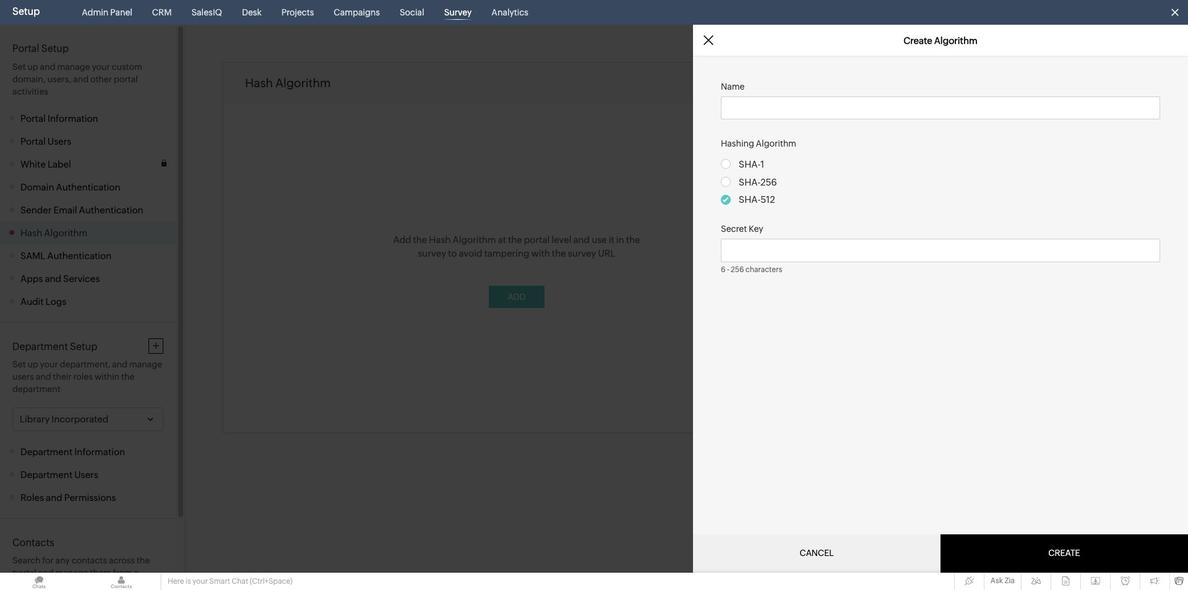 Task type: locate. For each thing, give the bounding box(es) containing it.
survey link
[[439, 0, 477, 25]]

here
[[168, 578, 184, 586]]

panel
[[110, 7, 132, 17]]

your
[[193, 578, 208, 586]]

desk link
[[237, 0, 267, 25]]

salesiq
[[192, 7, 222, 17]]

contacts image
[[82, 573, 160, 591]]

admin
[[82, 7, 108, 17]]

admin panel
[[82, 7, 132, 17]]

campaigns
[[334, 7, 380, 17]]

chat
[[232, 578, 248, 586]]

crm
[[152, 7, 172, 17]]

is
[[186, 578, 191, 586]]

salesiq link
[[187, 0, 227, 25]]

chats image
[[0, 573, 78, 591]]

projects
[[282, 7, 314, 17]]



Task type: describe. For each thing, give the bounding box(es) containing it.
admin panel link
[[77, 0, 137, 25]]

analytics link
[[487, 0, 534, 25]]

zia
[[1005, 577, 1015, 586]]

campaigns link
[[329, 0, 385, 25]]

smart
[[209, 578, 230, 586]]

social
[[400, 7, 424, 17]]

setup
[[12, 6, 40, 17]]

desk
[[242, 7, 262, 17]]

social link
[[395, 0, 429, 25]]

ask
[[991, 577, 1004, 586]]

ask zia
[[991, 577, 1015, 586]]

survey
[[444, 7, 472, 17]]

crm link
[[147, 0, 177, 25]]

here is your smart chat (ctrl+space)
[[168, 578, 293, 586]]

projects link
[[277, 0, 319, 25]]

analytics
[[492, 7, 529, 17]]

(ctrl+space)
[[250, 578, 293, 586]]



